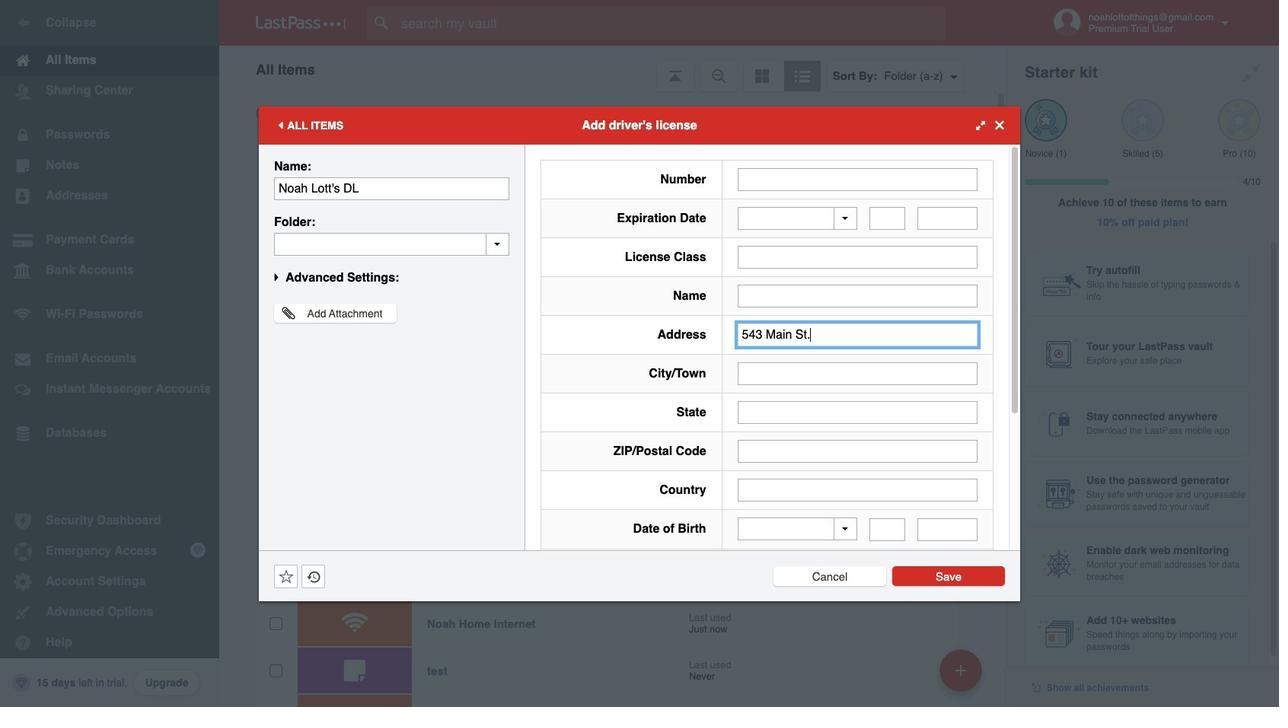 Task type: locate. For each thing, give the bounding box(es) containing it.
None text field
[[738, 168, 978, 191], [274, 177, 510, 200], [870, 207, 906, 230], [738, 324, 978, 347], [738, 363, 978, 385], [738, 440, 978, 463], [738, 479, 978, 502], [870, 518, 906, 541], [738, 168, 978, 191], [274, 177, 510, 200], [870, 207, 906, 230], [738, 324, 978, 347], [738, 363, 978, 385], [738, 440, 978, 463], [738, 479, 978, 502], [870, 518, 906, 541]]

dialog
[[259, 106, 1021, 708]]

search my vault text field
[[367, 6, 976, 40]]

vault options navigation
[[219, 46, 1007, 91]]

None text field
[[918, 207, 978, 230], [274, 233, 510, 256], [738, 246, 978, 269], [738, 285, 978, 308], [738, 401, 978, 424], [918, 518, 978, 541], [918, 207, 978, 230], [274, 233, 510, 256], [738, 246, 978, 269], [738, 285, 978, 308], [738, 401, 978, 424], [918, 518, 978, 541]]

Search search field
[[367, 6, 976, 40]]



Task type: describe. For each thing, give the bounding box(es) containing it.
main navigation navigation
[[0, 0, 219, 708]]

new item image
[[956, 665, 967, 676]]

new item navigation
[[935, 645, 992, 708]]

lastpass image
[[256, 16, 346, 30]]



Task type: vqa. For each thing, say whether or not it's contained in the screenshot.
New Item image
yes



